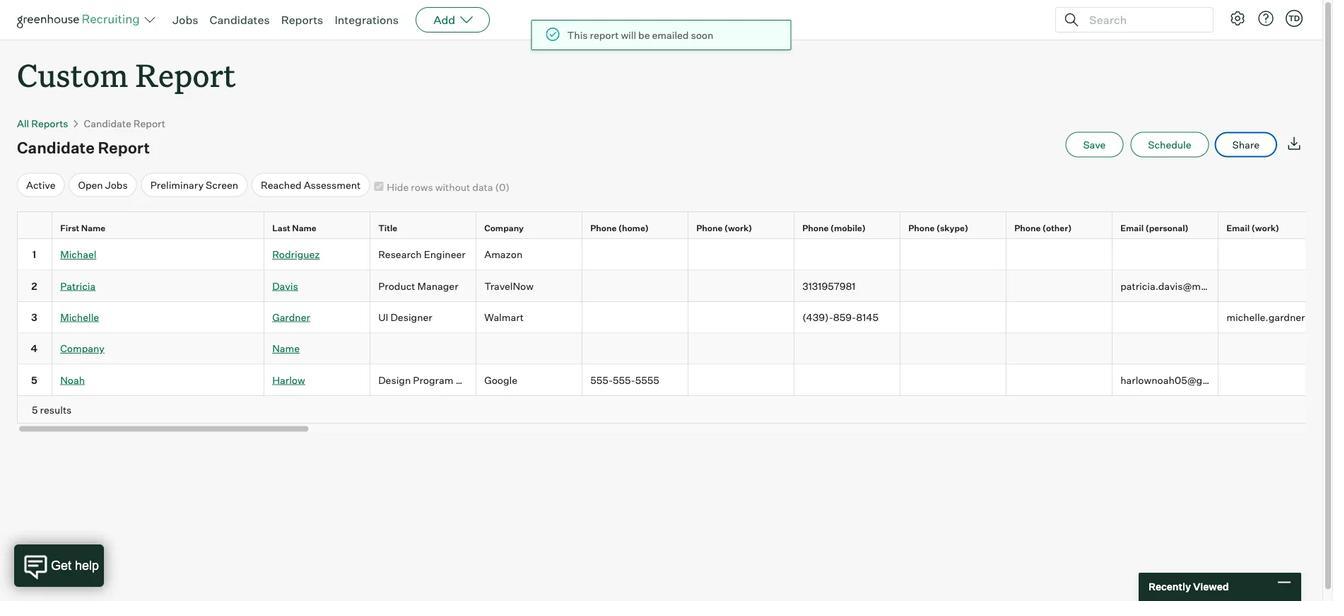 Task type: describe. For each thing, give the bounding box(es) containing it.
add
[[434, 13, 456, 27]]

phone (other) column header
[[1007, 212, 1116, 243]]

3
[[31, 311, 37, 323]]

jobs link
[[173, 13, 198, 27]]

(skype)
[[937, 222, 969, 233]]

row containing 3
[[17, 302, 1334, 333]]

phone (skype) column header
[[901, 212, 1010, 243]]

1 vertical spatial candidate
[[17, 138, 95, 157]]

company link
[[60, 342, 105, 354]]

email (personal) column header
[[1113, 212, 1222, 243]]

open jobs
[[78, 179, 128, 191]]

email for email (work)
[[1227, 222, 1250, 233]]

(0)
[[495, 181, 510, 194]]

schedule
[[1149, 138, 1192, 151]]

(other)
[[1043, 222, 1072, 233]]

(home)
[[619, 222, 649, 233]]

gardner link
[[272, 311, 310, 323]]

row containing first name
[[17, 211, 1334, 243]]

data
[[473, 181, 493, 194]]

active
[[26, 179, 55, 191]]

candidates link
[[210, 13, 270, 27]]

ui
[[378, 311, 389, 323]]

report
[[590, 29, 619, 41]]

reports link
[[281, 13, 323, 27]]

recently
[[1149, 581, 1192, 593]]

program
[[413, 373, 454, 386]]

phone (mobile)
[[803, 222, 866, 233]]

(439)-859-8145
[[803, 311, 879, 323]]

reached assessment
[[261, 179, 361, 191]]

phone (other)
[[1015, 222, 1072, 233]]

walmart
[[485, 311, 524, 323]]

patricia
[[60, 279, 96, 292]]

phone (work)
[[697, 222, 753, 233]]

5 results
[[32, 403, 72, 416]]

noah
[[60, 373, 85, 386]]

results
[[40, 403, 72, 416]]

noah link
[[60, 373, 85, 386]]

phone (work) column header
[[689, 212, 798, 243]]

rodriguez link
[[272, 248, 320, 260]]

(work) for phone (work)
[[725, 222, 753, 233]]

name up harlow link
[[272, 342, 300, 354]]

1
[[32, 248, 36, 260]]

name link
[[272, 342, 300, 354]]

amazon
[[485, 248, 523, 260]]

integrations
[[335, 13, 399, 27]]

name for last name
[[292, 222, 317, 233]]

be
[[639, 29, 650, 41]]

2 cell
[[17, 270, 52, 302]]

designer
[[391, 311, 433, 323]]

ui designer
[[378, 311, 433, 323]]

Hide rows without data (0) checkbox
[[374, 182, 384, 191]]

product
[[378, 279, 415, 292]]

design program manager
[[378, 373, 497, 386]]

0 vertical spatial candidate
[[84, 117, 131, 130]]

preliminary screen
[[150, 179, 238, 191]]

patricia.davis@mail.com
[[1121, 279, 1235, 292]]

share
[[1233, 138, 1260, 151]]

company column header
[[477, 212, 586, 243]]

5 for 5
[[31, 373, 37, 386]]

5 cell
[[17, 364, 52, 396]]

candidate report link
[[84, 117, 165, 130]]

reached
[[261, 179, 302, 191]]

assessment
[[304, 179, 361, 191]]

design
[[378, 373, 411, 386]]

(work) for email (work)
[[1252, 222, 1280, 233]]

open
[[78, 179, 103, 191]]

share button
[[1215, 132, 1278, 157]]

patricia link
[[60, 279, 96, 292]]

michelle.gardner@gma
[[1227, 311, 1334, 323]]

0 horizontal spatial reports
[[31, 117, 68, 130]]

harlow link
[[272, 373, 305, 386]]

engineer
[[424, 248, 466, 260]]

rodriguez
[[272, 248, 320, 260]]

1 555- from the left
[[591, 373, 613, 386]]

download image
[[1286, 135, 1303, 152]]

phone (mobile) column header
[[795, 212, 904, 243]]

td
[[1289, 13, 1301, 23]]

last
[[272, 222, 291, 233]]

1 vertical spatial candidate report
[[17, 138, 150, 157]]

Search text field
[[1086, 10, 1201, 30]]

td button
[[1284, 7, 1306, 30]]

title
[[378, 222, 398, 233]]

michelle link
[[60, 311, 99, 323]]

recently viewed
[[1149, 581, 1230, 593]]

product manager
[[378, 279, 459, 292]]

integrations link
[[335, 13, 399, 27]]

phone for phone (other)
[[1015, 222, 1041, 233]]

td button
[[1286, 10, 1303, 27]]



Task type: locate. For each thing, give the bounding box(es) containing it.
2
[[31, 279, 37, 292]]

(work)
[[725, 222, 753, 233], [1252, 222, 1280, 233]]

4
[[31, 342, 38, 354]]

6 row from the top
[[17, 364, 1334, 396]]

viewed
[[1194, 581, 1230, 593]]

row group containing 1
[[17, 239, 1334, 396]]

hide rows without data (0)
[[387, 181, 510, 194]]

all
[[17, 117, 29, 130]]

1 horizontal spatial email
[[1227, 222, 1250, 233]]

company down michelle link
[[60, 342, 105, 354]]

report down custom report
[[134, 117, 165, 130]]

company
[[485, 222, 524, 233], [60, 342, 105, 354]]

row containing 4
[[17, 333, 1334, 364]]

column header
[[17, 212, 55, 243]]

1 (work) from the left
[[725, 222, 753, 233]]

1 horizontal spatial (work)
[[1252, 222, 1280, 233]]

configure image
[[1230, 10, 1247, 27]]

email (personal)
[[1121, 222, 1189, 233]]

screen
[[206, 179, 238, 191]]

name inside column header
[[292, 222, 317, 233]]

first name column header
[[52, 212, 267, 243]]

3 phone from the left
[[803, 222, 829, 233]]

859-
[[834, 311, 857, 323]]

0 vertical spatial manager
[[418, 279, 459, 292]]

2 email from the left
[[1227, 222, 1250, 233]]

this report will be emailed soon
[[568, 29, 714, 41]]

candidate report up open at the top left of the page
[[17, 138, 150, 157]]

phone (home) column header
[[583, 212, 692, 243]]

phone for phone (skype)
[[909, 222, 935, 233]]

name
[[81, 222, 106, 233], [292, 222, 317, 233], [272, 342, 300, 354]]

0 horizontal spatial company
[[60, 342, 105, 354]]

2 phone from the left
[[697, 222, 723, 233]]

(439)-
[[803, 311, 834, 323]]

5 left results
[[32, 403, 38, 416]]

research engineer
[[378, 248, 466, 260]]

jobs right open at the top left of the page
[[105, 179, 128, 191]]

1 horizontal spatial jobs
[[173, 13, 198, 27]]

0 vertical spatial candidate report
[[84, 117, 165, 130]]

1 vertical spatial manager
[[456, 373, 497, 386]]

1 horizontal spatial company
[[485, 222, 524, 233]]

report down jobs link
[[135, 54, 236, 95]]

save and schedule this report to revisit it! element
[[1066, 132, 1131, 157]]

save
[[1084, 138, 1106, 151]]

first
[[60, 222, 79, 233]]

research
[[378, 248, 422, 260]]

(personal)
[[1146, 222, 1189, 233]]

michelle
[[60, 311, 99, 323]]

phone inside column header
[[803, 222, 829, 233]]

(work) inside column header
[[725, 222, 753, 233]]

0 vertical spatial report
[[135, 54, 236, 95]]

rows
[[411, 181, 433, 194]]

phone
[[591, 222, 617, 233], [697, 222, 723, 233], [803, 222, 829, 233], [909, 222, 935, 233], [1015, 222, 1041, 233]]

5 for 5 results
[[32, 403, 38, 416]]

phone inside 'column header'
[[909, 222, 935, 233]]

0 horizontal spatial email
[[1121, 222, 1144, 233]]

phone for phone (home)
[[591, 222, 617, 233]]

manager
[[418, 279, 459, 292], [456, 373, 497, 386]]

cell
[[583, 239, 689, 270], [689, 239, 795, 270], [795, 239, 901, 270], [901, 239, 1007, 270], [1007, 239, 1113, 270], [1113, 239, 1219, 270], [1219, 239, 1325, 270], [583, 270, 689, 302], [689, 270, 795, 302], [901, 270, 1007, 302], [1007, 270, 1113, 302], [1219, 270, 1325, 302], [583, 302, 689, 333], [689, 302, 795, 333], [901, 302, 1007, 333], [1007, 302, 1113, 333], [1113, 302, 1219, 333], [371, 333, 477, 364], [477, 333, 583, 364], [583, 333, 689, 364], [689, 333, 795, 364], [795, 333, 901, 364], [901, 333, 1007, 364], [1007, 333, 1113, 364], [1113, 333, 1219, 364], [1219, 333, 1325, 364], [689, 364, 795, 396], [795, 364, 901, 396], [901, 364, 1007, 396], [1007, 364, 1113, 396], [1219, 364, 1325, 396]]

5 inside cell
[[31, 373, 37, 386]]

2 555- from the left
[[613, 373, 636, 386]]

3 cell
[[17, 302, 52, 333]]

5 row from the top
[[17, 333, 1334, 364]]

8145
[[857, 311, 879, 323]]

all reports link
[[17, 117, 68, 130]]

1 phone from the left
[[591, 222, 617, 233]]

1 vertical spatial reports
[[31, 117, 68, 130]]

phone for phone (work)
[[697, 222, 723, 233]]

candidate down "all reports"
[[17, 138, 95, 157]]

title column header
[[371, 212, 479, 243]]

0 vertical spatial company
[[485, 222, 524, 233]]

(mobile)
[[831, 222, 866, 233]]

email for email (personal)
[[1121, 222, 1144, 233]]

gardner
[[272, 311, 310, 323]]

custom report
[[17, 54, 236, 95]]

all reports
[[17, 117, 68, 130]]

name right 'first' in the left top of the page
[[81, 222, 106, 233]]

soon
[[691, 29, 714, 41]]

davis link
[[272, 279, 298, 292]]

2 vertical spatial report
[[98, 138, 150, 157]]

row containing 1
[[17, 239, 1334, 270]]

michael link
[[60, 248, 96, 260]]

row group
[[17, 239, 1334, 396]]

candidate down custom report
[[84, 117, 131, 130]]

5 down 4 cell
[[31, 373, 37, 386]]

phone (skype)
[[909, 222, 969, 233]]

company up amazon
[[485, 222, 524, 233]]

reports right all
[[31, 117, 68, 130]]

report down candidate report link
[[98, 138, 150, 157]]

2 (work) from the left
[[1252, 222, 1280, 233]]

1 vertical spatial jobs
[[105, 179, 128, 191]]

manager right program
[[456, 373, 497, 386]]

2 row from the top
[[17, 239, 1334, 270]]

michael
[[60, 248, 96, 260]]

phone (home)
[[591, 222, 649, 233]]

3131957981
[[803, 279, 856, 292]]

last name column header
[[264, 212, 373, 243]]

name right last
[[292, 222, 317, 233]]

0 vertical spatial jobs
[[173, 13, 198, 27]]

0 horizontal spatial (work)
[[725, 222, 753, 233]]

jobs left candidates
[[173, 13, 198, 27]]

row
[[17, 211, 1334, 243], [17, 239, 1334, 270], [17, 270, 1334, 302], [17, 302, 1334, 333], [17, 333, 1334, 364], [17, 364, 1334, 396]]

schedule button
[[1131, 132, 1210, 157]]

name inside column header
[[81, 222, 106, 233]]

company inside column header
[[485, 222, 524, 233]]

last name
[[272, 222, 317, 233]]

1 cell
[[17, 239, 52, 270]]

1 vertical spatial 5
[[32, 403, 38, 416]]

without
[[435, 181, 470, 194]]

4 cell
[[17, 333, 52, 364]]

company for the company column header
[[485, 222, 524, 233]]

email inside email (personal) column header
[[1121, 222, 1144, 233]]

reports right candidates
[[281, 13, 323, 27]]

0 horizontal spatial jobs
[[105, 179, 128, 191]]

davis
[[272, 279, 298, 292]]

1 row from the top
[[17, 211, 1334, 243]]

emailed
[[652, 29, 689, 41]]

save button
[[1066, 132, 1124, 157]]

first name
[[60, 222, 106, 233]]

1 vertical spatial report
[[134, 117, 165, 130]]

5 phone from the left
[[1015, 222, 1041, 233]]

table
[[17, 211, 1334, 423]]

add button
[[416, 7, 490, 33]]

preliminary
[[150, 179, 204, 191]]

email
[[1121, 222, 1144, 233], [1227, 222, 1250, 233]]

candidate
[[84, 117, 131, 130], [17, 138, 95, 157]]

1 email from the left
[[1121, 222, 1144, 233]]

email (work)
[[1227, 222, 1280, 233]]

row containing 2
[[17, 270, 1334, 302]]

will
[[621, 29, 637, 41]]

google
[[485, 373, 518, 386]]

manager down engineer
[[418, 279, 459, 292]]

3 row from the top
[[17, 270, 1334, 302]]

4 row from the top
[[17, 302, 1334, 333]]

travelnow
[[485, 279, 534, 292]]

0 vertical spatial reports
[[281, 13, 323, 27]]

5555
[[636, 373, 660, 386]]

candidate report down custom report
[[84, 117, 165, 130]]

name for first name
[[81, 222, 106, 233]]

column header inside table
[[17, 212, 55, 243]]

0 vertical spatial 5
[[31, 373, 37, 386]]

this
[[568, 29, 588, 41]]

1 horizontal spatial reports
[[281, 13, 323, 27]]

harlownoah05@gmail.com
[[1121, 373, 1246, 386]]

1 vertical spatial company
[[60, 342, 105, 354]]

greenhouse recruiting image
[[17, 11, 144, 28]]

row containing 5
[[17, 364, 1334, 396]]

phone for phone (mobile)
[[803, 222, 829, 233]]

company for the company link
[[60, 342, 105, 354]]

custom
[[17, 54, 128, 95]]

harlow
[[272, 373, 305, 386]]

table containing 1
[[17, 211, 1334, 423]]

4 phone from the left
[[909, 222, 935, 233]]

candidates
[[210, 13, 270, 27]]



Task type: vqa. For each thing, say whether or not it's contained in the screenshot.
a
no



